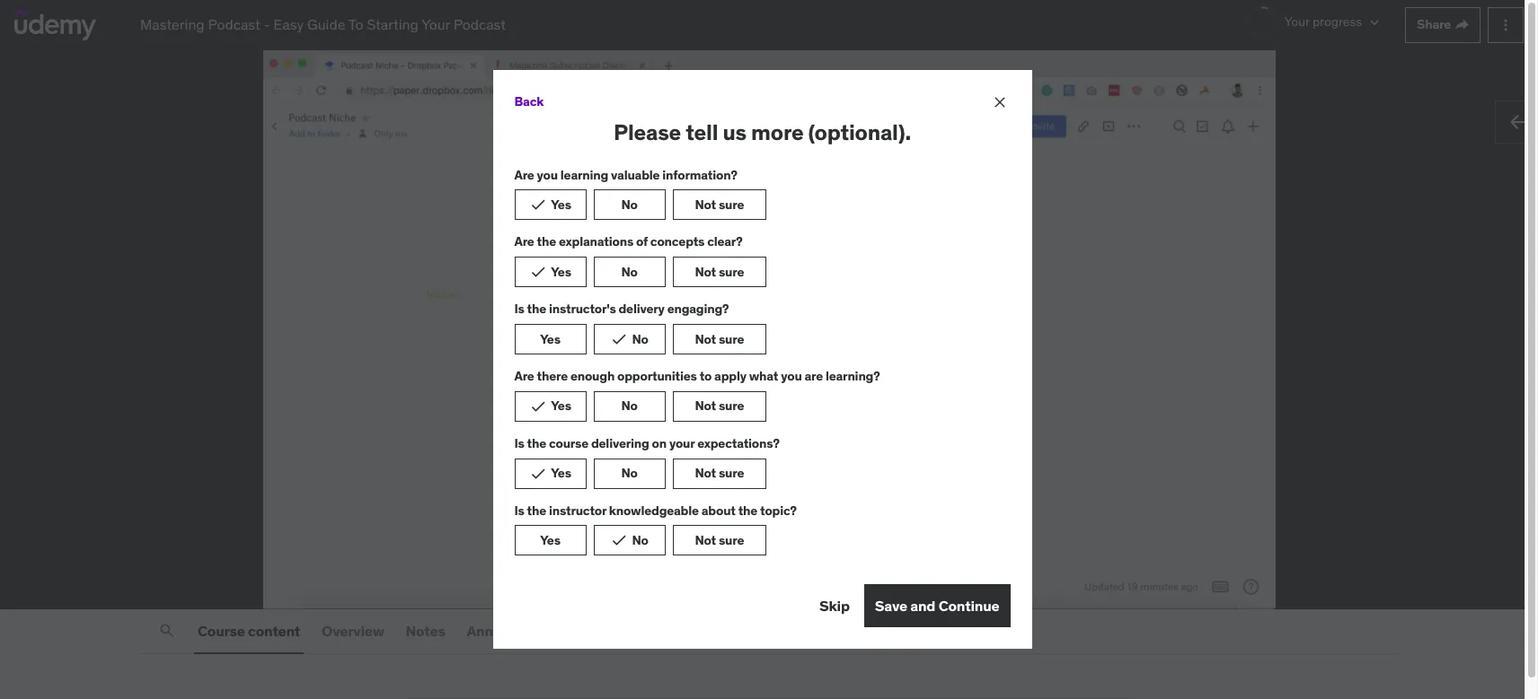 Task type: describe. For each thing, give the bounding box(es) containing it.
mastering podcast -  easy guide to starting your podcast link
[[140, 15, 506, 35]]

is the course delivering on your expectations? group
[[507, 436, 1018, 489]]

course content
[[198, 622, 300, 640]]

mastering podcast -  easy guide to starting your podcast
[[140, 16, 506, 34]]

you inside the 'are there enough opportunities to apply what you are learning?' group
[[781, 368, 802, 385]]

are there enough opportunities to apply what you are learning?
[[514, 368, 880, 385]]

is the instructor knowledgeable about the topic? group
[[507, 503, 1018, 557]]

yes for learning
[[551, 197, 571, 213]]

share button
[[1405, 7, 1481, 43]]

not sure for to
[[695, 398, 744, 415]]

small image for enough
[[529, 398, 547, 416]]

not sure for concepts
[[695, 264, 744, 280]]

concepts
[[650, 234, 705, 250]]

no for delivering
[[621, 466, 638, 482]]

are you learning valuable information? group
[[507, 167, 1018, 221]]

udemy image
[[14, 9, 96, 40]]

skip button
[[819, 585, 850, 629]]

engaging?
[[667, 301, 729, 317]]

not sure for on
[[695, 466, 744, 482]]

the for instructor
[[527, 503, 546, 519]]

back please tell us more (optional).
[[514, 94, 911, 146]]

continue
[[939, 597, 1000, 615]]

course content button
[[194, 610, 304, 653]]

is for is the course delivering on your expectations?
[[514, 436, 524, 452]]

explanations
[[559, 234, 633, 250]]

yes for course
[[551, 466, 571, 482]]

save and continue button
[[864, 585, 1010, 629]]

not for about
[[695, 533, 716, 549]]

video player region
[[0, 50, 1538, 610]]

content
[[248, 622, 300, 640]]

is for is the instructor's delivery engaging?
[[514, 301, 524, 317]]

please
[[614, 119, 681, 146]]

apply
[[714, 368, 747, 385]]

are
[[805, 368, 823, 385]]

-
[[264, 16, 270, 34]]

topic?
[[760, 503, 797, 519]]

sure for concepts
[[719, 264, 744, 280]]

no inside "group"
[[632, 533, 648, 549]]

are the explanations of concepts clear?
[[514, 234, 743, 250]]

no for opportunities
[[621, 398, 638, 415]]

guide
[[307, 16, 345, 34]]

to
[[700, 368, 712, 385]]

enough
[[571, 368, 615, 385]]

instructor's
[[549, 301, 616, 317]]

is the course delivering on your expectations?
[[514, 436, 780, 452]]

the for explanations
[[537, 234, 556, 250]]

are for are you learning valuable information?
[[514, 167, 534, 183]]

share
[[1417, 16, 1451, 32]]

us
[[723, 119, 747, 146]]

is the instructor's delivery engaging?
[[514, 301, 729, 317]]

and
[[910, 597, 936, 615]]

yes for enough
[[551, 398, 571, 415]]

yes inside is the instructor knowledgeable about the topic? "group"
[[540, 533, 560, 549]]

small image inside is the instructor knowledgeable about the topic? "group"
[[610, 532, 628, 550]]

not for engaging?
[[695, 331, 716, 347]]

not for information?
[[695, 197, 716, 213]]

1 podcast from the left
[[208, 16, 260, 34]]

no inside is the instructor's delivery engaging? group
[[632, 331, 648, 347]]

easy
[[273, 16, 304, 34]]

2 podcast from the left
[[454, 16, 506, 34]]

small image inside is the instructor's delivery engaging? group
[[610, 331, 628, 349]]

not sure for about
[[695, 533, 744, 549]]

small image for explanations
[[529, 264, 547, 281]]

small image for course
[[529, 465, 547, 483]]

delivering
[[591, 436, 649, 452]]

sure for about
[[719, 533, 744, 549]]

sure for on
[[719, 466, 744, 482]]

the for instructor's
[[527, 301, 546, 317]]

are there enough opportunities to apply what you are learning? group
[[507, 368, 1018, 422]]



Task type: locate. For each thing, give the bounding box(es) containing it.
not sure inside the 'are there enough opportunities to apply what you are learning?' group
[[695, 398, 744, 415]]

the for course
[[527, 436, 546, 452]]

are the explanations of concepts clear? group
[[507, 234, 1018, 288]]

not sure inside is the instructor's delivery engaging? group
[[695, 331, 744, 347]]

the left course
[[527, 436, 546, 452]]

3 sure from the top
[[719, 331, 744, 347]]

3 not from the top
[[695, 331, 716, 347]]

back
[[514, 94, 544, 110]]

not sure inside is the instructor knowledgeable about the topic? "group"
[[695, 533, 744, 549]]

clear?
[[707, 234, 743, 250]]

not up about
[[695, 466, 716, 482]]

save
[[875, 597, 907, 615]]

yes down instructor
[[540, 533, 560, 549]]

not inside is the instructor knowledgeable about the topic? "group"
[[695, 533, 716, 549]]

the left instructor's
[[527, 301, 546, 317]]

not down engaging?
[[695, 331, 716, 347]]

(optional).
[[808, 119, 911, 146]]

course
[[198, 622, 245, 640]]

please tell us more (optional). dialog
[[493, 70, 1032, 650]]

no down delivering
[[621, 466, 638, 482]]

small image inside is the course delivering on your expectations? group
[[529, 465, 547, 483]]

sure down about
[[719, 533, 744, 549]]

not down "clear?"
[[695, 264, 716, 280]]

notes button
[[402, 610, 449, 653]]

not
[[695, 197, 716, 213], [695, 264, 716, 280], [695, 331, 716, 347], [695, 398, 716, 415], [695, 466, 716, 482], [695, 533, 716, 549]]

not inside are you learning valuable information? 'group'
[[695, 197, 716, 213]]

to
[[348, 16, 363, 34]]

sure inside are you learning valuable information? 'group'
[[719, 197, 744, 213]]

not sure down expectations?
[[695, 466, 744, 482]]

1 vertical spatial are
[[514, 234, 534, 250]]

the
[[537, 234, 556, 250], [527, 301, 546, 317], [527, 436, 546, 452], [527, 503, 546, 519], [738, 503, 758, 519]]

instructor
[[549, 503, 606, 519]]

no down knowledgeable
[[632, 533, 648, 549]]

no inside group
[[621, 398, 638, 415]]

small image inside are the explanations of concepts clear? group
[[529, 264, 547, 281]]

0 horizontal spatial you
[[537, 167, 558, 183]]

course
[[549, 436, 589, 452]]

notes
[[406, 622, 445, 640]]

are left there at the bottom
[[514, 368, 534, 385]]

not sure down about
[[695, 533, 744, 549]]

not sure inside is the course delivering on your expectations? group
[[695, 466, 744, 482]]

medium image
[[1507, 111, 1528, 133]]

1 not sure from the top
[[695, 197, 744, 213]]

small image for learning
[[529, 196, 547, 214]]

small image inside are you learning valuable information? 'group'
[[529, 196, 547, 214]]

no for valuable
[[621, 197, 638, 213]]

close modal image
[[991, 93, 1009, 111]]

your
[[422, 16, 450, 34]]

not sure inside are the explanations of concepts clear? group
[[695, 264, 744, 280]]

sure down "clear?"
[[719, 264, 744, 280]]

0 vertical spatial is
[[514, 301, 524, 317]]

not sure down apply
[[695, 398, 744, 415]]

1 not from the top
[[695, 197, 716, 213]]

not inside is the instructor's delivery engaging? group
[[695, 331, 716, 347]]

is left course
[[514, 436, 524, 452]]

sure inside is the instructor's delivery engaging? group
[[719, 331, 744, 347]]

2 not from the top
[[695, 264, 716, 280]]

no
[[621, 197, 638, 213], [621, 264, 638, 280], [632, 331, 648, 347], [621, 398, 638, 415], [621, 466, 638, 482], [632, 533, 648, 549]]

6 not sure from the top
[[695, 533, 744, 549]]

overview button
[[318, 610, 388, 653]]

are left explanations
[[514, 234, 534, 250]]

sure inside the 'are there enough opportunities to apply what you are learning?' group
[[719, 398, 744, 415]]

the left explanations
[[537, 234, 556, 250]]

3 is from the top
[[514, 503, 524, 519]]

sure down apply
[[719, 398, 744, 415]]

podcast
[[208, 16, 260, 34], [454, 16, 506, 34]]

yes inside are you learning valuable information? 'group'
[[551, 197, 571, 213]]

sure for engaging?
[[719, 331, 744, 347]]

you
[[537, 167, 558, 183], [781, 368, 802, 385]]

sure up "clear?"
[[719, 197, 744, 213]]

is the instructor's delivery engaging? group
[[507, 301, 1018, 355]]

yes down learning
[[551, 197, 571, 213]]

no inside are you learning valuable information? 'group'
[[621, 197, 638, 213]]

sure for to
[[719, 398, 744, 415]]

are inside group
[[514, 234, 534, 250]]

yes inside is the instructor's delivery engaging? group
[[540, 331, 560, 347]]

6 sure from the top
[[719, 533, 744, 549]]

yes inside are the explanations of concepts clear? group
[[551, 264, 571, 280]]

starting
[[367, 16, 419, 34]]

sure inside are the explanations of concepts clear? group
[[719, 264, 744, 280]]

about
[[702, 503, 736, 519]]

no for of
[[621, 264, 638, 280]]

learning?
[[826, 368, 880, 385]]

mastering
[[140, 16, 205, 34]]

sure for information?
[[719, 197, 744, 213]]

not down the information?
[[695, 197, 716, 213]]

the right about
[[738, 503, 758, 519]]

4 not from the top
[[695, 398, 716, 415]]

your
[[669, 436, 695, 452]]

3 not sure from the top
[[695, 331, 744, 347]]

not sure down the information?
[[695, 197, 744, 213]]

on
[[652, 436, 667, 452]]

4 sure from the top
[[719, 398, 744, 415]]

1 are from the top
[[514, 167, 534, 183]]

of
[[636, 234, 648, 250]]

are left learning
[[514, 167, 534, 183]]

learning
[[561, 167, 608, 183]]

yes up instructor's
[[551, 264, 571, 280]]

are you learning valuable information?
[[514, 167, 738, 183]]

2 not sure from the top
[[695, 264, 744, 280]]

you inside are you learning valuable information? 'group'
[[537, 167, 558, 183]]

0 vertical spatial you
[[537, 167, 558, 183]]

skip
[[819, 597, 850, 615]]

expectations?
[[697, 436, 780, 452]]

6 not from the top
[[695, 533, 716, 549]]

is left instructor
[[514, 503, 524, 519]]

yes down there at the bottom
[[551, 398, 571, 415]]

is inside is the course delivering on your expectations? group
[[514, 436, 524, 452]]

not sure down engaging?
[[695, 331, 744, 347]]

not down to
[[695, 398, 716, 415]]

opportunities
[[617, 368, 697, 385]]

overview
[[322, 622, 384, 640]]

no down delivery
[[632, 331, 648, 347]]

you left learning
[[537, 167, 558, 183]]

no inside are the explanations of concepts clear? group
[[621, 264, 638, 280]]

0 vertical spatial are
[[514, 167, 534, 183]]

are for are there enough opportunities to apply what you are learning?
[[514, 368, 534, 385]]

not inside the 'are there enough opportunities to apply what you are learning?' group
[[695, 398, 716, 415]]

not sure
[[695, 197, 744, 213], [695, 264, 744, 280], [695, 331, 744, 347], [695, 398, 744, 415], [695, 466, 744, 482], [695, 533, 744, 549]]

1 vertical spatial is
[[514, 436, 524, 452]]

2 are from the top
[[514, 234, 534, 250]]

announcements
[[467, 622, 577, 640]]

1 is from the top
[[514, 301, 524, 317]]

are inside 'group'
[[514, 167, 534, 183]]

podcast left -
[[208, 16, 260, 34]]

knowledgeable
[[609, 503, 699, 519]]

is the instructor knowledgeable about the topic?
[[514, 503, 797, 519]]

save and continue
[[875, 597, 1000, 615]]

yes down course
[[551, 466, 571, 482]]

are for are the explanations of concepts clear?
[[514, 234, 534, 250]]

yes inside is the course delivering on your expectations? group
[[551, 466, 571, 482]]

is inside is the instructor's delivery engaging? group
[[514, 301, 524, 317]]

information?
[[662, 167, 738, 183]]

2 vertical spatial are
[[514, 368, 534, 385]]

search image
[[158, 623, 176, 641]]

0 horizontal spatial podcast
[[208, 16, 260, 34]]

no down are you learning valuable information?
[[621, 197, 638, 213]]

not for on
[[695, 466, 716, 482]]

not sure for engaging?
[[695, 331, 744, 347]]

1 sure from the top
[[719, 197, 744, 213]]

5 not sure from the top
[[695, 466, 744, 482]]

announcements button
[[463, 610, 580, 653]]

podcast right your
[[454, 16, 506, 34]]

valuable
[[611, 167, 660, 183]]

not inside are the explanations of concepts clear? group
[[695, 264, 716, 280]]

sure
[[719, 197, 744, 213], [719, 264, 744, 280], [719, 331, 744, 347], [719, 398, 744, 415], [719, 466, 744, 482], [719, 533, 744, 549]]

no inside is the course delivering on your expectations? group
[[621, 466, 638, 482]]

not for to
[[695, 398, 716, 415]]

there
[[537, 368, 568, 385]]

is left instructor's
[[514, 301, 524, 317]]

the left instructor
[[527, 503, 546, 519]]

2 vertical spatial is
[[514, 503, 524, 519]]

1 horizontal spatial you
[[781, 368, 802, 385]]

yes for explanations
[[551, 264, 571, 280]]

not sure for information?
[[695, 197, 744, 213]]

sure up apply
[[719, 331, 744, 347]]

yes
[[551, 197, 571, 213], [551, 264, 571, 280], [540, 331, 560, 347], [551, 398, 571, 415], [551, 466, 571, 482], [540, 533, 560, 549]]

small image inside the 'are there enough opportunities to apply what you are learning?' group
[[529, 398, 547, 416]]

sure down expectations?
[[719, 466, 744, 482]]

sure inside is the course delivering on your expectations? group
[[719, 466, 744, 482]]

not for concepts
[[695, 264, 716, 280]]

sure inside is the instructor knowledgeable about the topic? "group"
[[719, 533, 744, 549]]

not sure inside are you learning valuable information? 'group'
[[695, 197, 744, 213]]

1 horizontal spatial podcast
[[454, 16, 506, 34]]

not down about
[[695, 533, 716, 549]]

small image
[[529, 196, 547, 214], [529, 264, 547, 281], [610, 331, 628, 349], [529, 398, 547, 416], [529, 465, 547, 483], [610, 532, 628, 550]]

what
[[749, 368, 778, 385]]

5 sure from the top
[[719, 466, 744, 482]]

you left are
[[781, 368, 802, 385]]

yes up there at the bottom
[[540, 331, 560, 347]]

2 sure from the top
[[719, 264, 744, 280]]

3 are from the top
[[514, 368, 534, 385]]

is inside is the instructor knowledgeable about the topic? "group"
[[514, 503, 524, 519]]

delivery
[[619, 301, 665, 317]]

5 not from the top
[[695, 466, 716, 482]]

yes inside the 'are there enough opportunities to apply what you are learning?' group
[[551, 398, 571, 415]]

more
[[751, 119, 804, 146]]

are inside group
[[514, 368, 534, 385]]

is for is the instructor knowledgeable about the topic?
[[514, 503, 524, 519]]

not inside is the course delivering on your expectations? group
[[695, 466, 716, 482]]

2 is from the top
[[514, 436, 524, 452]]

xsmall image
[[1455, 18, 1469, 32]]

4 not sure from the top
[[695, 398, 744, 415]]

no up delivering
[[621, 398, 638, 415]]

are
[[514, 167, 534, 183], [514, 234, 534, 250], [514, 368, 534, 385]]

tell
[[686, 119, 718, 146]]

1 vertical spatial you
[[781, 368, 802, 385]]

is
[[514, 301, 524, 317], [514, 436, 524, 452], [514, 503, 524, 519]]

back button
[[514, 84, 544, 120]]

no down are the explanations of concepts clear?
[[621, 264, 638, 280]]

not sure down "clear?"
[[695, 264, 744, 280]]



Task type: vqa. For each thing, say whether or not it's contained in the screenshot.
Subscriptions
no



